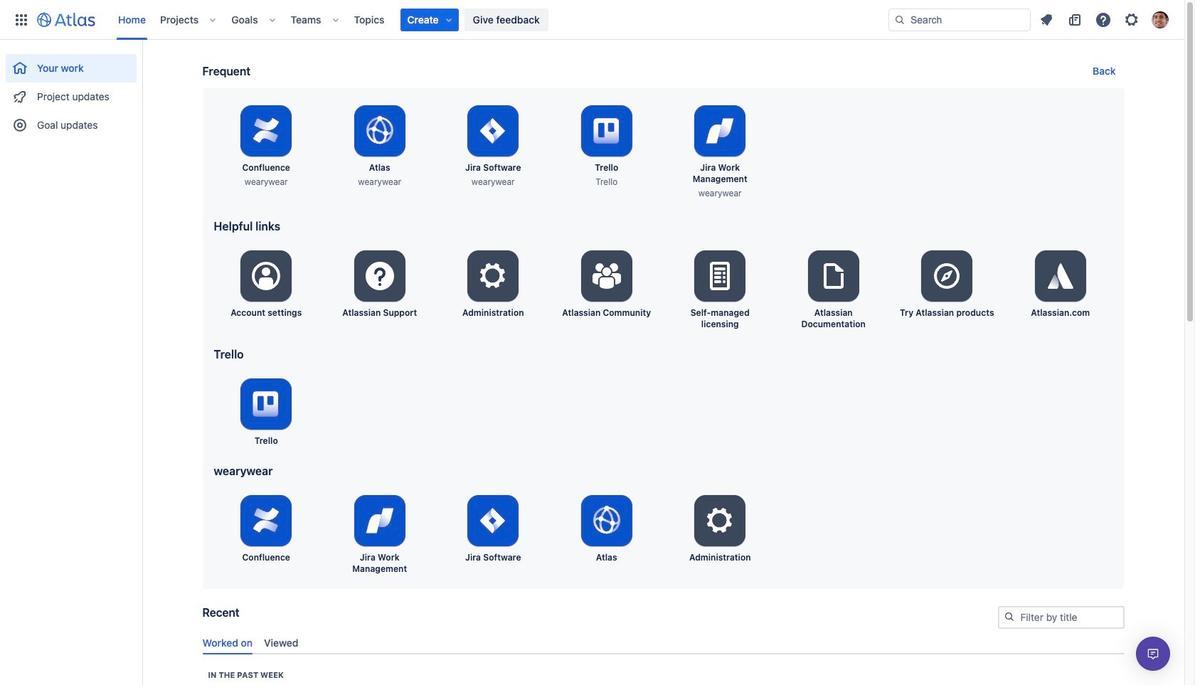 Task type: describe. For each thing, give the bounding box(es) containing it.
Filter by title field
[[999, 608, 1123, 627]]

top element
[[9, 0, 889, 39]]



Task type: vqa. For each thing, say whether or not it's contained in the screenshot.
Search icon
yes



Task type: locate. For each thing, give the bounding box(es) containing it.
help image
[[1095, 11, 1112, 28]]

notifications image
[[1038, 11, 1055, 28]]

search image
[[894, 14, 906, 25]]

settings image
[[249, 259, 283, 293], [590, 259, 624, 293], [703, 259, 737, 293], [930, 259, 964, 293], [703, 504, 737, 538]]

account image
[[1152, 11, 1169, 28]]

Search field
[[889, 8, 1031, 31]]

group
[[6, 40, 137, 144]]

tab list
[[197, 631, 1130, 654]]

switch to... image
[[13, 11, 30, 28]]

heading
[[208, 669, 284, 681]]

search image
[[1003, 611, 1015, 623]]

banner
[[0, 0, 1185, 40]]

open intercom messenger image
[[1145, 645, 1162, 662]]

None search field
[[889, 8, 1031, 31]]

settings image
[[1123, 11, 1140, 28], [363, 259, 397, 293], [476, 259, 510, 293], [817, 259, 851, 293], [1043, 259, 1078, 293]]



